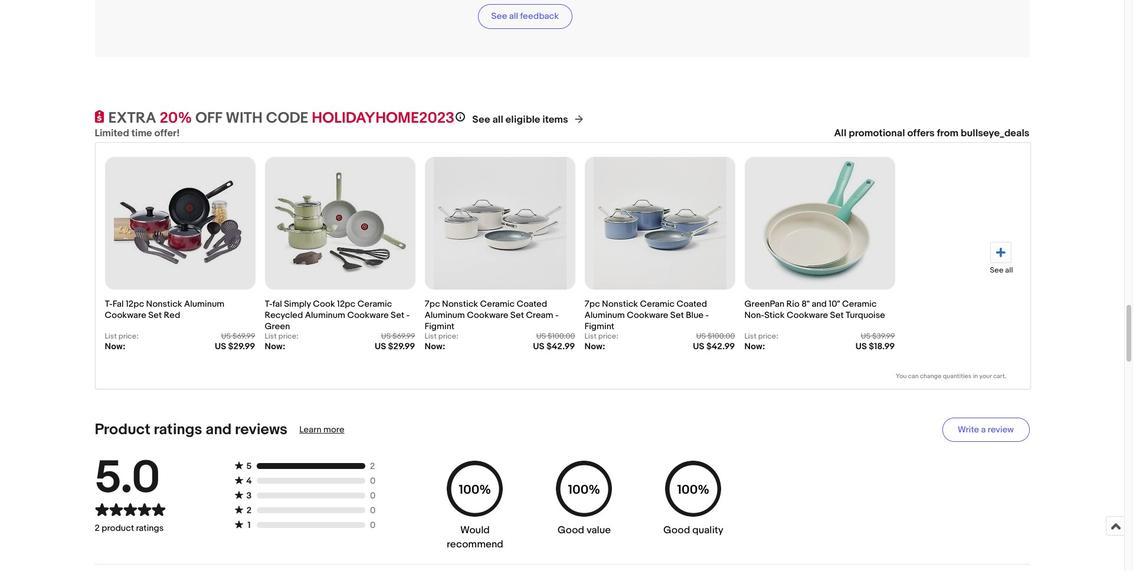 Task type: vqa. For each thing, say whether or not it's contained in the screenshot.


Task type: describe. For each thing, give the bounding box(es) containing it.
write a review link
[[942, 418, 1030, 442]]

100 percents of reviewers think of this product as good value element
[[553, 461, 615, 552]]

3
[[246, 491, 252, 502]]

set for 7pc nonstick ceramic coated aluminum cookware set blue - figmint
[[670, 310, 684, 321]]

see all link
[[990, 242, 1013, 275]]

t-fal simply cook 12pc ceramic recycled aluminum cookware set - green
[[265, 299, 410, 333]]

us $42.99 for 7pc nonstick ceramic coated aluminum cookware set cream - figmint
[[533, 341, 575, 353]]

recommend
[[447, 539, 503, 551]]

good value
[[558, 525, 611, 537]]

you can change quantities in your cart.
[[896, 373, 1007, 380]]

us $69.99 for t-fal simply cook 12pc ceramic recycled aluminum cookware set - green
[[381, 332, 415, 341]]

$29.99 for t-fal simply cook 12pc ceramic recycled aluminum cookware set - green
[[388, 341, 415, 353]]

list for 7pc nonstick ceramic coated aluminum cookware set cream - figmint
[[425, 332, 437, 341]]

green
[[265, 321, 290, 333]]

set inside t-fal simply cook 12pc ceramic recycled aluminum cookware set - green
[[391, 310, 404, 321]]

- inside t-fal simply cook 12pc ceramic recycled aluminum cookware set - green
[[406, 310, 410, 321]]

now: for 7pc nonstick ceramic coated aluminum cookware set cream - figmint
[[425, 341, 445, 353]]

product ratings and reviews
[[95, 421, 288, 439]]

12pc inside t-fal simply cook 12pc ceramic recycled aluminum cookware set - green
[[337, 299, 356, 310]]

turquoise
[[846, 310, 885, 321]]

good for good value
[[558, 525, 584, 537]]

value
[[587, 525, 611, 537]]

0 for 4
[[370, 476, 376, 487]]

us $100.00 for 7pc nonstick ceramic coated aluminum cookware set cream - figmint
[[536, 332, 575, 341]]

you
[[896, 373, 907, 380]]

good quality
[[663, 525, 724, 537]]

list for greenpan rio 8" and 10" ceramic non-stick cookware set turquoise
[[745, 332, 757, 341]]

$39.99
[[872, 332, 895, 341]]

off
[[195, 109, 222, 128]]

cart.
[[993, 373, 1007, 380]]

list for 7pc nonstick ceramic coated aluminum cookware set blue - figmint
[[585, 332, 597, 341]]

aluminum for 7pc nonstick ceramic coated aluminum cookware set cream - figmint
[[425, 310, 465, 321]]

10"
[[829, 299, 840, 310]]

more
[[323, 424, 345, 436]]

7pc for 7pc nonstick ceramic coated aluminum cookware set cream - figmint
[[425, 299, 440, 310]]

2 vertical spatial all
[[1005, 266, 1013, 275]]

4
[[246, 476, 252, 487]]

list price: for 7pc nonstick ceramic coated aluminum cookware set blue - figmint
[[585, 332, 619, 341]]

list price: for t-fal 12pc nonstick aluminum cookware set red
[[105, 332, 139, 341]]

coated for blue
[[677, 299, 707, 310]]

set inside greenpan rio 8" and 10" ceramic non-stick cookware set turquoise
[[830, 310, 844, 321]]

cookware inside t-fal simply cook 12pc ceramic recycled aluminum cookware set - green
[[347, 310, 389, 321]]

review
[[988, 424, 1014, 436]]

all promotional offers from bullseye_deals
[[834, 128, 1030, 140]]

2 product ratings
[[95, 523, 164, 534]]

us $29.99 for t-fal simply cook 12pc ceramic recycled aluminum cookware set - green
[[375, 341, 415, 353]]

would
[[460, 525, 490, 537]]

all promotional offers from bullseye_deals link
[[834, 128, 1030, 140]]

figmint for 7pc nonstick ceramic coated aluminum cookware set cream - figmint
[[425, 321, 455, 333]]

ceramic inside the 7pc nonstick ceramic coated aluminum cookware set blue - figmint
[[640, 299, 675, 310]]

t-fal 12pc nonstick aluminum cookware set red link
[[105, 293, 255, 332]]

nonstick for 7pc nonstick ceramic coated aluminum cookware set blue - figmint
[[602, 299, 638, 310]]

in
[[973, 373, 978, 380]]

1 vertical spatial 2
[[247, 506, 252, 517]]

see all eligible items
[[472, 114, 568, 126]]

7pc nonstick ceramic coated aluminum cookware set blue - figmint
[[585, 299, 709, 333]]

7pc nonstick ceramic coated aluminum cookware set cream - figmint link
[[425, 293, 575, 333]]

cookware for 7pc nonstick ceramic coated aluminum cookware set cream - figmint
[[467, 310, 509, 321]]

7pc nonstick ceramic coated aluminum cookware set blue - figmint link
[[585, 293, 735, 333]]

0 vertical spatial 2
[[370, 461, 375, 472]]

7pc nonstick ceramic coated aluminum cookware set cream - figmint
[[425, 299, 559, 333]]

cream
[[526, 310, 553, 321]]

$100.00 for 7pc nonstick ceramic coated aluminum cookware set cream - figmint
[[548, 332, 575, 341]]

see for see all
[[990, 266, 1004, 275]]

greenpan rio 8" and 10" ceramic non-stick cookware set turquoise link
[[745, 293, 895, 332]]

aluminum for t-fal 12pc nonstick aluminum cookware set red
[[184, 299, 224, 310]]

stick
[[765, 310, 785, 321]]

price: for t-fal 12pc nonstick aluminum cookware set red
[[119, 332, 139, 341]]

learn
[[299, 424, 321, 436]]

price: for greenpan rio 8" and 10" ceramic non-stick cookware set turquoise
[[758, 332, 779, 341]]

fal
[[273, 299, 282, 310]]

t-fal 12pc nonstick aluminum cookware set red
[[105, 299, 224, 321]]

nonstick for 7pc nonstick ceramic coated aluminum cookware set cream - figmint
[[442, 299, 478, 310]]

now: for 7pc nonstick ceramic coated aluminum cookware set blue - figmint
[[585, 341, 605, 353]]

limited
[[95, 128, 129, 140]]

a
[[981, 424, 986, 436]]

1
[[248, 520, 251, 531]]

8"
[[802, 299, 810, 310]]

5.0
[[95, 452, 160, 507]]

us $39.99
[[861, 332, 895, 341]]

reviews
[[235, 421, 288, 439]]

greenpan
[[745, 299, 785, 310]]

see all
[[990, 266, 1013, 275]]

product
[[95, 421, 150, 439]]

cookware for 7pc nonstick ceramic coated aluminum cookware set blue - figmint
[[627, 310, 668, 321]]

12pc inside t-fal 12pc nonstick aluminum cookware set red
[[126, 299, 144, 310]]

can
[[908, 373, 919, 380]]

change
[[920, 373, 942, 380]]

100 percents of reviewers think of this product as good quality element
[[663, 461, 724, 552]]

nonstick inside t-fal 12pc nonstick aluminum cookware set red
[[146, 299, 182, 310]]

us $42.99 for 7pc nonstick ceramic coated aluminum cookware set blue - figmint
[[693, 341, 735, 353]]

see for see all eligible items
[[472, 114, 490, 126]]

simply
[[284, 299, 311, 310]]

write
[[958, 424, 979, 436]]

list price: for t-fal simply cook 12pc ceramic recycled aluminum cookware set - green
[[265, 332, 299, 341]]

offer!
[[154, 128, 180, 140]]

feedback
[[520, 11, 559, 22]]

ceramic inside 7pc nonstick ceramic coated aluminum cookware set cream - figmint
[[480, 299, 515, 310]]

extra 20% off with code holidayhome2023
[[108, 109, 455, 128]]

recycled
[[265, 310, 303, 321]]

set for 7pc nonstick ceramic coated aluminum cookware set cream - figmint
[[510, 310, 524, 321]]

1 vertical spatial ratings
[[136, 523, 164, 534]]

blue
[[686, 310, 704, 321]]



Task type: locate. For each thing, give the bounding box(es) containing it.
0 for 2
[[370, 506, 376, 517]]

us $42.99 down "blue"
[[693, 341, 735, 353]]

1 vertical spatial and
[[206, 421, 232, 439]]

coated for cream
[[517, 299, 547, 310]]

set
[[148, 310, 162, 321], [391, 310, 404, 321], [510, 310, 524, 321], [670, 310, 684, 321], [830, 310, 844, 321]]

see inside see all link
[[990, 266, 1004, 275]]

quality
[[693, 525, 724, 537]]

3 set from the left
[[510, 310, 524, 321]]

see all feedback
[[491, 11, 559, 22]]

us $29.99 for t-fal 12pc nonstick aluminum cookware set red
[[215, 341, 255, 353]]

5 now: from the left
[[745, 341, 765, 353]]

$42.99
[[547, 341, 575, 353], [707, 341, 735, 353]]

would recommend
[[447, 525, 503, 551]]

$69.99 for t-fal simply cook 12pc ceramic recycled aluminum cookware set - green
[[393, 332, 415, 341]]

3 list from the left
[[425, 332, 437, 341]]

1 horizontal spatial $69.99
[[393, 332, 415, 341]]

12pc right fal
[[126, 299, 144, 310]]

time
[[131, 128, 152, 140]]

1 horizontal spatial 7pc
[[585, 299, 600, 310]]

cookware for t-fal 12pc nonstick aluminum cookware set red
[[105, 310, 146, 321]]

coated inside the 7pc nonstick ceramic coated aluminum cookware set blue - figmint
[[677, 299, 707, 310]]

all for feedback
[[509, 11, 518, 22]]

2 coated from the left
[[677, 299, 707, 310]]

items
[[543, 114, 568, 126]]

0 horizontal spatial 2
[[95, 523, 100, 534]]

4 now: from the left
[[585, 341, 605, 353]]

your
[[980, 373, 992, 380]]

0 horizontal spatial t-
[[105, 299, 113, 310]]

1 horizontal spatial us $29.99
[[375, 341, 415, 353]]

cookware left 'cream'
[[467, 310, 509, 321]]

price: for t-fal simply cook 12pc ceramic recycled aluminum cookware set - green
[[278, 332, 299, 341]]

0 for 3
[[370, 491, 376, 502]]

2 now: from the left
[[265, 341, 285, 353]]

0 horizontal spatial coated
[[517, 299, 547, 310]]

0 horizontal spatial us $69.99
[[221, 332, 255, 341]]

1 horizontal spatial -
[[555, 310, 559, 321]]

1 set from the left
[[148, 310, 162, 321]]

$42.99 for 7pc nonstick ceramic coated aluminum cookware set blue - figmint
[[707, 341, 735, 353]]

us $69.99
[[221, 332, 255, 341], [381, 332, 415, 341]]

2 vertical spatial 2
[[95, 523, 100, 534]]

write a review
[[958, 424, 1014, 436]]

$29.99
[[228, 341, 255, 353], [388, 341, 415, 353]]

figmint inside the 7pc nonstick ceramic coated aluminum cookware set blue - figmint
[[585, 321, 615, 333]]

12pc right cook
[[337, 299, 356, 310]]

cookware right cook
[[347, 310, 389, 321]]

cookware left "blue"
[[627, 310, 668, 321]]

100 percents of reviewers think of this product as would recommend element
[[444, 461, 506, 552]]

and right '8"'
[[812, 299, 827, 310]]

rio
[[787, 299, 800, 310]]

1 list from the left
[[105, 332, 117, 341]]

t- for fal
[[265, 299, 273, 310]]

1 $100.00 from the left
[[548, 332, 575, 341]]

4 price: from the left
[[598, 332, 619, 341]]

5 cookware from the left
[[787, 310, 828, 321]]

ceramic
[[358, 299, 392, 310], [480, 299, 515, 310], [640, 299, 675, 310], [842, 299, 877, 310]]

7pc
[[425, 299, 440, 310], [585, 299, 600, 310]]

0 horizontal spatial $29.99
[[228, 341, 255, 353]]

2 $29.99 from the left
[[388, 341, 415, 353]]

2 horizontal spatial see
[[990, 266, 1004, 275]]

with
[[226, 109, 263, 128]]

2 ceramic from the left
[[480, 299, 515, 310]]

us $100.00
[[536, 332, 575, 341], [696, 332, 735, 341]]

cookware inside greenpan rio 8" and 10" ceramic non-stick cookware set turquoise
[[787, 310, 828, 321]]

3 0 from the top
[[370, 506, 376, 517]]

set inside the 7pc nonstick ceramic coated aluminum cookware set blue - figmint
[[670, 310, 684, 321]]

0 horizontal spatial -
[[406, 310, 410, 321]]

t-
[[105, 299, 113, 310], [265, 299, 273, 310]]

20%
[[160, 109, 192, 128]]

0 horizontal spatial 7pc
[[425, 299, 440, 310]]

0 vertical spatial all
[[509, 11, 518, 22]]

us $42.99 down 'cream'
[[533, 341, 575, 353]]

2 price: from the left
[[278, 332, 299, 341]]

5.0 out of 5 stars based on 2 product ratings image
[[95, 503, 166, 517]]

2 $69.99 from the left
[[393, 332, 415, 341]]

- inside the 7pc nonstick ceramic coated aluminum cookware set blue - figmint
[[706, 310, 709, 321]]

now: for greenpan rio 8" and 10" ceramic non-stick cookware set turquoise
[[745, 341, 765, 353]]

holidayhome2023
[[312, 109, 455, 128]]

2 vertical spatial see
[[990, 266, 1004, 275]]

see all feedback link
[[478, 4, 572, 29]]

3 nonstick from the left
[[602, 299, 638, 310]]

offers
[[907, 128, 935, 140]]

5 price: from the left
[[758, 332, 779, 341]]

us $100.00 down 'cream'
[[536, 332, 575, 341]]

1 horizontal spatial and
[[812, 299, 827, 310]]

0
[[370, 476, 376, 487], [370, 491, 376, 502], [370, 506, 376, 517], [370, 520, 376, 531]]

us $69.99 for t-fal 12pc nonstick aluminum cookware set red
[[221, 332, 255, 341]]

2
[[370, 461, 375, 472], [247, 506, 252, 517], [95, 523, 100, 534]]

promotional
[[849, 128, 905, 140]]

1 t- from the left
[[105, 299, 113, 310]]

1 $69.99 from the left
[[233, 332, 255, 341]]

1 $42.99 from the left
[[547, 341, 575, 353]]

cookware
[[105, 310, 146, 321], [347, 310, 389, 321], [467, 310, 509, 321], [627, 310, 668, 321], [787, 310, 828, 321]]

nonstick inside 7pc nonstick ceramic coated aluminum cookware set cream - figmint
[[442, 299, 478, 310]]

0 horizontal spatial us $42.99
[[533, 341, 575, 353]]

1 horizontal spatial 2
[[247, 506, 252, 517]]

price:
[[119, 332, 139, 341], [278, 332, 299, 341], [438, 332, 459, 341], [598, 332, 619, 341], [758, 332, 779, 341]]

2 7pc from the left
[[585, 299, 600, 310]]

cookware inside the 7pc nonstick ceramic coated aluminum cookware set blue - figmint
[[627, 310, 668, 321]]

see for see all feedback
[[491, 11, 507, 22]]

0 horizontal spatial $100.00
[[548, 332, 575, 341]]

2 us $29.99 from the left
[[375, 341, 415, 353]]

4 list from the left
[[585, 332, 597, 341]]

good inside 100 percents of reviewers think of this product as good value element
[[558, 525, 584, 537]]

from
[[937, 128, 959, 140]]

3 ceramic from the left
[[640, 299, 675, 310]]

set inside t-fal 12pc nonstick aluminum cookware set red
[[148, 310, 162, 321]]

1 horizontal spatial $29.99
[[388, 341, 415, 353]]

4 list price: from the left
[[585, 332, 619, 341]]

cookware left red
[[105, 310, 146, 321]]

see all eligible items link
[[472, 114, 568, 126]]

ceramic right cook
[[358, 299, 392, 310]]

2 figmint from the left
[[585, 321, 615, 333]]

12pc
[[126, 299, 144, 310], [337, 299, 356, 310]]

1 horizontal spatial 12pc
[[337, 299, 356, 310]]

good inside 100 percents of reviewers think of this product as good quality element
[[663, 525, 690, 537]]

2 list from the left
[[265, 332, 277, 341]]

1 horizontal spatial see
[[491, 11, 507, 22]]

cookware inside t-fal 12pc nonstick aluminum cookware set red
[[105, 310, 146, 321]]

now: for t-fal 12pc nonstick aluminum cookware set red
[[105, 341, 125, 353]]

1 $29.99 from the left
[[228, 341, 255, 353]]

ratings
[[154, 421, 202, 439], [136, 523, 164, 534]]

cookware left 10"
[[787, 310, 828, 321]]

now: for t-fal simply cook 12pc ceramic recycled aluminum cookware set - green
[[265, 341, 285, 353]]

0 horizontal spatial and
[[206, 421, 232, 439]]

1 horizontal spatial $100.00
[[708, 332, 735, 341]]

1 horizontal spatial figmint
[[585, 321, 615, 333]]

5 list from the left
[[745, 332, 757, 341]]

1 figmint from the left
[[425, 321, 455, 333]]

t-fal simply cook 12pc ceramic recycled aluminum cookware set - green link
[[265, 293, 415, 333]]

1 12pc from the left
[[126, 299, 144, 310]]

5
[[246, 461, 252, 472]]

0 horizontal spatial $42.99
[[547, 341, 575, 353]]

red
[[164, 310, 180, 321]]

2 cookware from the left
[[347, 310, 389, 321]]

product
[[102, 523, 134, 534]]

1 vertical spatial see
[[472, 114, 490, 126]]

1 horizontal spatial coated
[[677, 299, 707, 310]]

quantities
[[943, 373, 972, 380]]

ceramic left "blue"
[[640, 299, 675, 310]]

see inside see all feedback link
[[491, 11, 507, 22]]

0 horizontal spatial see
[[472, 114, 490, 126]]

0 horizontal spatial good
[[558, 525, 584, 537]]

1 good from the left
[[558, 525, 584, 537]]

7pc for 7pc nonstick ceramic coated aluminum cookware set blue - figmint
[[585, 299, 600, 310]]

1 nonstick from the left
[[146, 299, 182, 310]]

us
[[221, 332, 231, 341], [381, 332, 391, 341], [536, 332, 546, 341], [696, 332, 706, 341], [861, 332, 871, 341], [215, 341, 226, 353], [375, 341, 386, 353], [533, 341, 545, 353], [693, 341, 705, 353], [856, 341, 867, 353]]

- for 7pc nonstick ceramic coated aluminum cookware set blue - figmint
[[706, 310, 709, 321]]

us $42.99
[[533, 341, 575, 353], [693, 341, 735, 353]]

1 coated from the left
[[517, 299, 547, 310]]

1 horizontal spatial us $42.99
[[693, 341, 735, 353]]

0 for 1
[[370, 520, 376, 531]]

list price: for greenpan rio 8" and 10" ceramic non-stick cookware set turquoise
[[745, 332, 779, 341]]

0 vertical spatial see
[[491, 11, 507, 22]]

2 $42.99 from the left
[[707, 341, 735, 353]]

ratings right product on the left of the page
[[154, 421, 202, 439]]

price: for 7pc nonstick ceramic coated aluminum cookware set blue - figmint
[[598, 332, 619, 341]]

2 nonstick from the left
[[442, 299, 478, 310]]

ceramic inside t-fal simply cook 12pc ceramic recycled aluminum cookware set - green
[[358, 299, 392, 310]]

good left value
[[558, 525, 584, 537]]

$18.99
[[869, 341, 895, 353]]

set inside 7pc nonstick ceramic coated aluminum cookware set cream - figmint
[[510, 310, 524, 321]]

cookware inside 7pc nonstick ceramic coated aluminum cookware set cream - figmint
[[467, 310, 509, 321]]

1 horizontal spatial t-
[[265, 299, 273, 310]]

0 horizontal spatial us $29.99
[[215, 341, 255, 353]]

-
[[406, 310, 410, 321], [555, 310, 559, 321], [706, 310, 709, 321]]

and inside greenpan rio 8" and 10" ceramic non-stick cookware set turquoise
[[812, 299, 827, 310]]

1 ceramic from the left
[[358, 299, 392, 310]]

list for t-fal simply cook 12pc ceramic recycled aluminum cookware set - green
[[265, 332, 277, 341]]

$29.99 for t-fal 12pc nonstick aluminum cookware set red
[[228, 341, 255, 353]]

1 list price: from the left
[[105, 332, 139, 341]]

all
[[834, 128, 847, 140]]

- for 7pc nonstick ceramic coated aluminum cookware set cream - figmint
[[555, 310, 559, 321]]

price: for 7pc nonstick ceramic coated aluminum cookware set cream - figmint
[[438, 332, 459, 341]]

learn more link
[[299, 424, 345, 436]]

and
[[812, 299, 827, 310], [206, 421, 232, 439]]

0 horizontal spatial $69.99
[[233, 332, 255, 341]]

coated inside 7pc nonstick ceramic coated aluminum cookware set cream - figmint
[[517, 299, 547, 310]]

3 list price: from the left
[[425, 332, 459, 341]]

figmint
[[425, 321, 455, 333], [585, 321, 615, 333]]

4 ceramic from the left
[[842, 299, 877, 310]]

figmint inside 7pc nonstick ceramic coated aluminum cookware set cream - figmint
[[425, 321, 455, 333]]

1 7pc from the left
[[425, 299, 440, 310]]

eligible
[[506, 114, 540, 126]]

1 horizontal spatial good
[[663, 525, 690, 537]]

ceramic left 'cream'
[[480, 299, 515, 310]]

limited time offer!
[[95, 128, 180, 140]]

list price:
[[105, 332, 139, 341], [265, 332, 299, 341], [425, 332, 459, 341], [585, 332, 619, 341], [745, 332, 779, 341]]

3 now: from the left
[[425, 341, 445, 353]]

figmint for 7pc nonstick ceramic coated aluminum cookware set blue - figmint
[[585, 321, 615, 333]]

0 horizontal spatial nonstick
[[146, 299, 182, 310]]

2 12pc from the left
[[337, 299, 356, 310]]

3 cookware from the left
[[467, 310, 509, 321]]

0 vertical spatial and
[[812, 299, 827, 310]]

2 - from the left
[[555, 310, 559, 321]]

2 horizontal spatial -
[[706, 310, 709, 321]]

0 horizontal spatial figmint
[[425, 321, 455, 333]]

nonstick inside the 7pc nonstick ceramic coated aluminum cookware set blue - figmint
[[602, 299, 638, 310]]

$100.00 for 7pc nonstick ceramic coated aluminum cookware set blue - figmint
[[708, 332, 735, 341]]

good for good quality
[[663, 525, 690, 537]]

1 us $29.99 from the left
[[215, 341, 255, 353]]

list price: for 7pc nonstick ceramic coated aluminum cookware set cream - figmint
[[425, 332, 459, 341]]

2 good from the left
[[663, 525, 690, 537]]

3 - from the left
[[706, 310, 709, 321]]

2 set from the left
[[391, 310, 404, 321]]

nonstick
[[146, 299, 182, 310], [442, 299, 478, 310], [602, 299, 638, 310]]

$69.99 for t-fal 12pc nonstick aluminum cookware set red
[[233, 332, 255, 341]]

2 $100.00 from the left
[[708, 332, 735, 341]]

1 cookware from the left
[[105, 310, 146, 321]]

1 us $100.00 from the left
[[536, 332, 575, 341]]

see
[[491, 11, 507, 22], [472, 114, 490, 126], [990, 266, 1004, 275]]

2 us $100.00 from the left
[[696, 332, 735, 341]]

1 horizontal spatial all
[[509, 11, 518, 22]]

$69.99
[[233, 332, 255, 341], [393, 332, 415, 341]]

1 vertical spatial all
[[493, 114, 503, 126]]

us $100.00 for 7pc nonstick ceramic coated aluminum cookware set blue - figmint
[[696, 332, 735, 341]]

aluminum
[[184, 299, 224, 310], [305, 310, 345, 321], [425, 310, 465, 321], [585, 310, 625, 321]]

2 us $69.99 from the left
[[381, 332, 415, 341]]

list for t-fal 12pc nonstick aluminum cookware set red
[[105, 332, 117, 341]]

1 horizontal spatial us $100.00
[[696, 332, 735, 341]]

2 horizontal spatial 2
[[370, 461, 375, 472]]

non-
[[745, 310, 765, 321]]

greenpan rio 8" and 10" ceramic non-stick cookware set turquoise
[[745, 299, 885, 321]]

0 vertical spatial ratings
[[154, 421, 202, 439]]

0 horizontal spatial all
[[493, 114, 503, 126]]

t- for fal
[[105, 299, 113, 310]]

2 t- from the left
[[265, 299, 273, 310]]

aluminum for 7pc nonstick ceramic coated aluminum cookware set blue - figmint
[[585, 310, 625, 321]]

1 - from the left
[[406, 310, 410, 321]]

- inside 7pc nonstick ceramic coated aluminum cookware set cream - figmint
[[555, 310, 559, 321]]

2 list price: from the left
[[265, 332, 299, 341]]

7pc inside 7pc nonstick ceramic coated aluminum cookware set cream - figmint
[[425, 299, 440, 310]]

learn more
[[299, 424, 345, 436]]

now:
[[105, 341, 125, 353], [265, 341, 285, 353], [425, 341, 445, 353], [585, 341, 605, 353], [745, 341, 765, 353]]

1 us $69.99 from the left
[[221, 332, 255, 341]]

4 cookware from the left
[[627, 310, 668, 321]]

aluminum inside the 7pc nonstick ceramic coated aluminum cookware set blue - figmint
[[585, 310, 625, 321]]

2 horizontal spatial all
[[1005, 266, 1013, 275]]

4 0 from the top
[[370, 520, 376, 531]]

1 horizontal spatial us $69.99
[[381, 332, 415, 341]]

all for eligible
[[493, 114, 503, 126]]

set for t-fal 12pc nonstick aluminum cookware set red
[[148, 310, 162, 321]]

0 horizontal spatial us $100.00
[[536, 332, 575, 341]]

2 us $42.99 from the left
[[693, 341, 735, 353]]

aluminum inside t-fal 12pc nonstick aluminum cookware set red
[[184, 299, 224, 310]]

ceramic inside greenpan rio 8" and 10" ceramic non-stick cookware set turquoise
[[842, 299, 877, 310]]

0 horizontal spatial 12pc
[[126, 299, 144, 310]]

aluminum inside 7pc nonstick ceramic coated aluminum cookware set cream - figmint
[[425, 310, 465, 321]]

$42.99 for 7pc nonstick ceramic coated aluminum cookware set cream - figmint
[[547, 341, 575, 353]]

5 list price: from the left
[[745, 332, 779, 341]]

good left quality
[[663, 525, 690, 537]]

3 price: from the left
[[438, 332, 459, 341]]

5 set from the left
[[830, 310, 844, 321]]

us $18.99
[[856, 341, 895, 353]]

1 us $42.99 from the left
[[533, 341, 575, 353]]

1 0 from the top
[[370, 476, 376, 487]]

us $100.00 down "blue"
[[696, 332, 735, 341]]

cook
[[313, 299, 335, 310]]

ratings down 5.0 out of 5 stars based on 2 product ratings 'image'
[[136, 523, 164, 534]]

good
[[558, 525, 584, 537], [663, 525, 690, 537]]

ceramic right 10"
[[842, 299, 877, 310]]

2 horizontal spatial nonstick
[[602, 299, 638, 310]]

t- inside t-fal 12pc nonstick aluminum cookware set red
[[105, 299, 113, 310]]

bullseye_deals
[[961, 128, 1030, 140]]

t- inside t-fal simply cook 12pc ceramic recycled aluminum cookware set - green
[[265, 299, 273, 310]]

fal
[[113, 299, 124, 310]]

and left reviews
[[206, 421, 232, 439]]

code
[[266, 109, 308, 128]]

extra
[[108, 109, 156, 128]]

1 horizontal spatial $42.99
[[707, 341, 735, 353]]

1 now: from the left
[[105, 341, 125, 353]]

7pc inside the 7pc nonstick ceramic coated aluminum cookware set blue - figmint
[[585, 299, 600, 310]]

4 set from the left
[[670, 310, 684, 321]]

1 horizontal spatial nonstick
[[442, 299, 478, 310]]

aluminum inside t-fal simply cook 12pc ceramic recycled aluminum cookware set - green
[[305, 310, 345, 321]]

2 0 from the top
[[370, 491, 376, 502]]

1 price: from the left
[[119, 332, 139, 341]]



